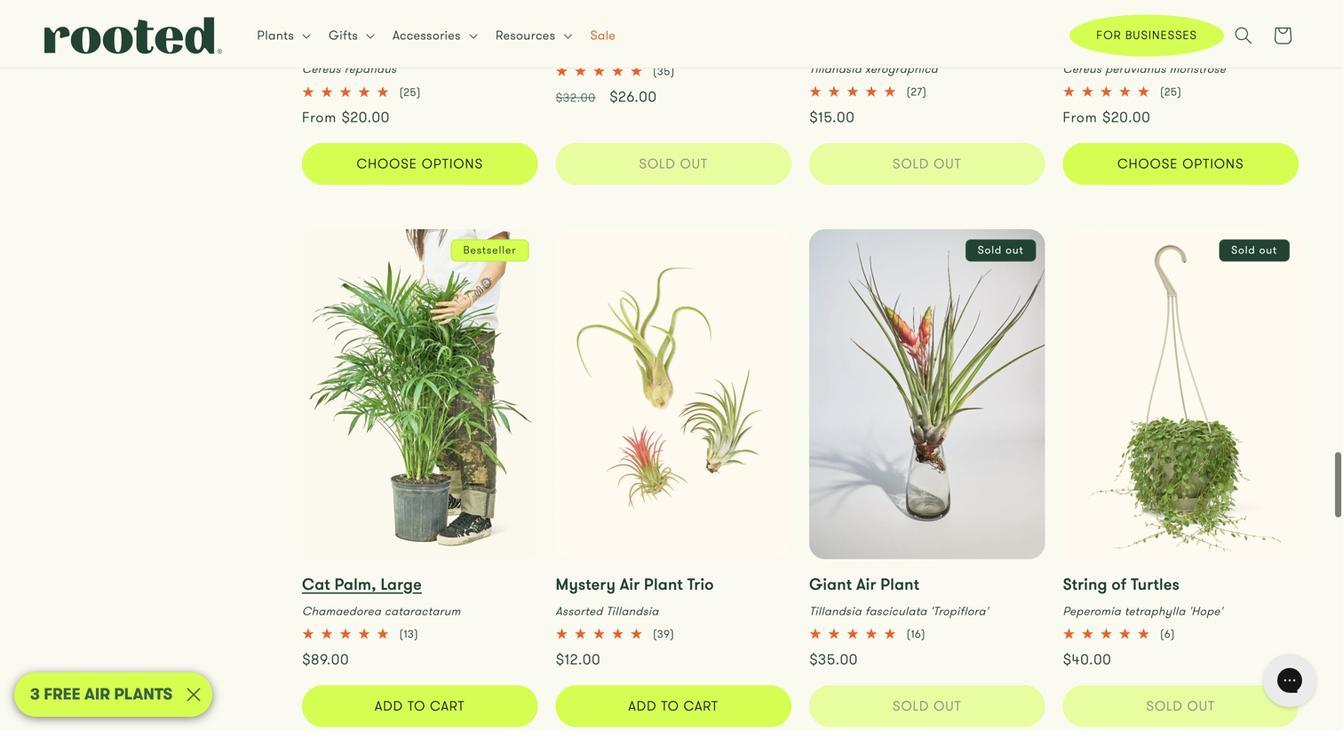 Task type: locate. For each thing, give the bounding box(es) containing it.
chamaedorea
[[302, 604, 381, 620]]

to
[[408, 697, 426, 716], [662, 697, 680, 716]]

add to cart down (13)
[[375, 697, 465, 716]]

from $20.00 down cereus repandus
[[302, 107, 390, 128]]

2 $20.00 from the left
[[342, 107, 390, 128]]

0 horizontal spatial add to cart
[[375, 697, 465, 716]]

xerographica
[[866, 61, 939, 77]]

options for peruvian apple cactus
[[422, 154, 484, 174]]

$15.00
[[810, 107, 856, 128]]

0 horizontal spatial options
[[422, 154, 484, 174]]

1 horizontal spatial choose options
[[1118, 154, 1245, 174]]

0 horizontal spatial air
[[620, 573, 640, 596]]

0 horizontal spatial add
[[375, 697, 404, 716]]

chef's choice herb kit link
[[556, 30, 792, 53]]

out for chef's choice herb kit the 'sold out' popup button
[[681, 154, 709, 174]]

1 caret image from the left
[[302, 34, 311, 39]]

choose options
[[357, 154, 484, 174], [1118, 154, 1245, 174]]

1 horizontal spatial (25)
[[1161, 85, 1183, 100]]

1 horizontal spatial from
[[1064, 107, 1098, 128]]

add to cart button down (39)
[[556, 686, 792, 728]]

1 $20.00 from the left
[[1103, 107, 1152, 128]]

choose
[[357, 154, 418, 174], [1118, 154, 1179, 174]]

0 horizontal spatial from
[[302, 107, 337, 128]]

plant left trio
[[644, 573, 684, 596]]

peruvian apple cactus link
[[302, 31, 538, 53]]

0 horizontal spatial caret image
[[302, 34, 311, 39]]

1 add from the left
[[375, 697, 404, 716]]

caret image right the gifts
[[366, 34, 375, 39]]

tillandsia
[[810, 61, 862, 77], [810, 603, 862, 620], [607, 604, 659, 620]]

0 horizontal spatial cactus
[[418, 31, 472, 53]]

$20.00 down repandus
[[342, 107, 390, 128]]

'tropiflora'
[[931, 603, 989, 620]]

caret image inside 'resources' dropdown button
[[564, 34, 573, 39]]

string of turtles
[[1064, 573, 1180, 596]]

sold out button
[[556, 143, 792, 185], [810, 143, 1046, 185], [810, 686, 1046, 728], [1064, 686, 1300, 728]]

from down cereus repandus
[[302, 107, 337, 128]]

1 cart from the left
[[430, 697, 465, 716]]

1 horizontal spatial add
[[629, 697, 657, 716]]

caret image
[[302, 34, 311, 39], [469, 34, 478, 39]]

add to cart down (39)
[[629, 697, 719, 716]]

0 horizontal spatial choose
[[357, 154, 418, 174]]

cart for cat palm, large
[[430, 697, 465, 716]]

from for peruvian apple cactus
[[302, 107, 337, 128]]

(25) down peruvian apple cactus link
[[400, 85, 421, 100]]

0 horizontal spatial from $20.00
[[302, 107, 390, 128]]

2 cereus from the left
[[302, 61, 341, 77]]

1 choose options button from the left
[[302, 143, 538, 185]]

cereus peruvianus monstrose
[[1064, 61, 1227, 77]]

2 from from the left
[[302, 107, 337, 128]]

2 choose options button from the left
[[1064, 143, 1300, 185]]

out for the 'sold out' popup button underneath (27)
[[934, 154, 962, 174]]

0 horizontal spatial cereus
[[302, 61, 341, 77]]

2 options from the left
[[1183, 154, 1245, 174]]

1 from $20.00 from the left
[[1064, 107, 1152, 128]]

peperomia tetraphylla 'hope'
[[1064, 604, 1224, 620]]

trio
[[688, 573, 714, 596]]

1 cereus from the left
[[1064, 61, 1103, 77]]

chef's choice herb kit
[[556, 30, 725, 53]]

cart
[[430, 697, 465, 716], [684, 697, 719, 716]]

0 horizontal spatial plant
[[644, 573, 684, 596]]

1 horizontal spatial cereus
[[1064, 61, 1103, 77]]

2 to from the left
[[662, 697, 680, 716]]

choose options for apple
[[357, 154, 484, 174]]

(13)
[[400, 627, 419, 642]]

1 add to cart from the left
[[375, 697, 465, 716]]

1 horizontal spatial $20.00
[[1103, 107, 1152, 128]]

add to cart for plant
[[629, 697, 719, 716]]

tillandsia up the $15.00
[[810, 61, 862, 77]]

sold out button for giant air plant
[[810, 686, 1046, 728]]

add to cart button down (13)
[[302, 686, 538, 728]]

caret image for plants
[[302, 34, 311, 39]]

0 horizontal spatial choose options
[[357, 154, 484, 174]]

1 choose from the left
[[357, 154, 418, 174]]

caret image inside the accessories dropdown button
[[469, 34, 478, 39]]

2 caret image from the left
[[564, 34, 573, 39]]

$89.00
[[302, 650, 350, 670]]

options
[[422, 154, 484, 174], [1183, 154, 1245, 174]]

0 horizontal spatial (25)
[[400, 85, 421, 100]]

2 air from the left
[[620, 573, 640, 596]]

choose for cactus
[[1118, 154, 1179, 174]]

sold out button down (6)
[[1064, 686, 1300, 728]]

(27)
[[907, 85, 927, 100]]

0 horizontal spatial caret image
[[366, 34, 375, 39]]

0 horizontal spatial choose options button
[[302, 143, 538, 185]]

cereus down the monstrose in the top of the page
[[1064, 61, 1103, 77]]

(25) for apple
[[400, 85, 421, 100]]

1 add to cart button from the left
[[302, 686, 538, 728]]

cactus right apple
[[418, 31, 472, 53]]

out for the 'sold out' popup button for string of turtles
[[1188, 697, 1216, 716]]

caret image right accessories
[[469, 34, 478, 39]]

0 horizontal spatial to
[[408, 697, 426, 716]]

1 horizontal spatial to
[[662, 697, 680, 716]]

0 horizontal spatial cart
[[430, 697, 465, 716]]

1 horizontal spatial cactus
[[1144, 31, 1198, 53]]

caret image
[[366, 34, 375, 39], [564, 34, 573, 39]]

monstrose cactus
[[1064, 31, 1198, 53]]

add
[[375, 697, 404, 716], [629, 697, 657, 716]]

add for large
[[375, 697, 404, 716]]

to down (39)
[[662, 697, 680, 716]]

(6)
[[1161, 627, 1176, 642]]

sold
[[639, 154, 676, 174], [893, 154, 930, 174], [978, 243, 1003, 258], [1232, 243, 1257, 258], [893, 697, 930, 716], [1147, 697, 1184, 716]]

from down the monstrose in the top of the page
[[1064, 107, 1098, 128]]

2 add from the left
[[629, 697, 657, 716]]

string of turtles link
[[1064, 573, 1300, 596]]

1 horizontal spatial add to cart
[[629, 697, 719, 716]]

cereus down peruvian
[[302, 61, 341, 77]]

2 add to cart from the left
[[629, 697, 719, 716]]

2 cart from the left
[[684, 697, 719, 716]]

air up assorted tillandsia
[[620, 573, 640, 596]]

sale
[[591, 27, 616, 44]]

add for plant
[[629, 697, 657, 716]]

list containing plants
[[247, 17, 627, 54]]

fasciculata
[[866, 603, 928, 620]]

to for large
[[408, 697, 426, 716]]

to down (13)
[[408, 697, 426, 716]]

add to cart button for large
[[302, 686, 538, 728]]

add down (13)
[[375, 697, 404, 716]]

add to cart
[[375, 697, 465, 716], [629, 697, 719, 716]]

1 horizontal spatial options
[[1183, 154, 1245, 174]]

1 to from the left
[[408, 697, 426, 716]]

caret image left sale link
[[564, 34, 573, 39]]

giant air plant link
[[810, 573, 1046, 596]]

1 from from the left
[[1064, 107, 1098, 128]]

for
[[1097, 27, 1122, 44]]

(25) for cactus
[[1161, 85, 1183, 100]]

cactus
[[1144, 31, 1198, 53], [418, 31, 472, 53]]

from $20.00 for monstrose
[[1064, 107, 1152, 128]]

cart for mystery air plant trio
[[684, 697, 719, 716]]

add to cart button
[[302, 686, 538, 728], [556, 686, 792, 728]]

1 horizontal spatial caret image
[[469, 34, 478, 39]]

choose for apple
[[357, 154, 418, 174]]

francisco plant rooted image
[[810, 230, 1046, 560]]

$20.00 for peruvian
[[342, 107, 390, 128]]

palm,
[[335, 573, 377, 596]]

5.0 out of 5.0 stars image
[[810, 81, 903, 101], [1064, 81, 1157, 101], [302, 81, 396, 101], [810, 85, 903, 98], [1064, 85, 1157, 98], [302, 86, 396, 98], [810, 624, 903, 644], [1064, 624, 1157, 644], [810, 628, 903, 641], [1064, 628, 1157, 641]]

choose options button for cactus
[[1064, 143, 1300, 185]]

2 caret image from the left
[[469, 34, 478, 39]]

cat palm, large
[[302, 573, 422, 596]]

add to cart button for plant
[[556, 686, 792, 728]]

1 (25) from the left
[[1161, 85, 1183, 100]]

caret image inside the plants dropdown button
[[302, 34, 311, 39]]

2 add to cart button from the left
[[556, 686, 792, 728]]

out for the 'sold out' popup button for giant air plant
[[934, 697, 962, 716]]

add down (39)
[[629, 697, 657, 716]]

tillandsia xerographica
[[810, 61, 939, 77]]

accessories button
[[382, 17, 485, 54]]

$40.00
[[1064, 650, 1113, 670]]

air for mystery
[[620, 573, 640, 596]]

from $20.00
[[1064, 107, 1152, 128], [302, 107, 390, 128]]

cat
[[302, 573, 331, 596]]

$12.00
[[556, 650, 601, 670]]

2 plant from the left
[[644, 573, 684, 596]]

2 choose options from the left
[[1118, 154, 1245, 174]]

plant
[[881, 573, 920, 596], [644, 573, 684, 596]]

apple
[[372, 31, 414, 53]]

(25) down cereus peruvianus monstrose
[[1161, 85, 1183, 100]]

1 horizontal spatial choose
[[1118, 154, 1179, 174]]

air right giant
[[857, 573, 877, 596]]

1 horizontal spatial air
[[857, 573, 877, 596]]

air
[[857, 573, 877, 596], [620, 573, 640, 596]]

1 choose options from the left
[[357, 154, 484, 174]]

tillandsia down giant
[[810, 603, 862, 620]]

cataractarum
[[385, 604, 461, 620]]

1 horizontal spatial caret image
[[564, 34, 573, 39]]

sold out
[[639, 154, 709, 174], [893, 154, 962, 174], [978, 243, 1024, 258], [1232, 243, 1278, 258], [893, 697, 962, 716], [1147, 697, 1216, 716]]

cactus down monstrose cactus 'image'
[[1144, 31, 1198, 53]]

1 air from the left
[[857, 573, 877, 596]]

choose options button
[[302, 143, 538, 185], [1064, 143, 1300, 185]]

1 horizontal spatial plant
[[881, 573, 920, 596]]

mystery
[[556, 573, 616, 596]]

caret image for resources
[[564, 34, 573, 39]]

mystery air plant trio
[[556, 573, 714, 596]]

caret image inside gifts dropdown button
[[366, 34, 375, 39]]

tillandsia down mystery air plant trio
[[607, 604, 659, 620]]

kit
[[705, 30, 725, 53]]

out
[[681, 154, 709, 174], [934, 154, 962, 174], [1006, 243, 1024, 258], [1260, 243, 1278, 258], [934, 697, 962, 716], [1188, 697, 1216, 716]]

1 options from the left
[[422, 154, 484, 174]]

1 horizontal spatial choose options button
[[1064, 143, 1300, 185]]

1 horizontal spatial from $20.00
[[1064, 107, 1152, 128]]

4.9 out of 5.0 stars image
[[556, 60, 649, 80], [556, 65, 649, 77], [302, 624, 396, 644], [556, 624, 649, 644], [302, 628, 396, 641], [556, 628, 649, 641]]

herb
[[665, 30, 701, 53]]

choose options button for apple
[[302, 143, 538, 185]]

caret image right plants at the top
[[302, 34, 311, 39]]

sold out button down $26.00 at the left
[[556, 143, 792, 185]]

1 horizontal spatial cart
[[684, 697, 719, 716]]

$20.00
[[1103, 107, 1152, 128], [342, 107, 390, 128]]

2 choose from the left
[[1118, 154, 1179, 174]]

$20.00 down peruvianus
[[1103, 107, 1152, 128]]

list
[[247, 17, 627, 54]]

choice
[[608, 30, 661, 53]]

sold out button for string of turtles
[[1064, 686, 1300, 728]]

(25)
[[1161, 85, 1183, 100], [400, 85, 421, 100]]

1 caret image from the left
[[366, 34, 375, 39]]

sold out button down (16)
[[810, 686, 1046, 728]]

2 from $20.00 from the left
[[302, 107, 390, 128]]

peruvian
[[302, 31, 367, 53]]

1 plant from the left
[[881, 573, 920, 596]]

for businesses link
[[1070, 15, 1225, 56]]

plant up the tillandsia fasciculata 'tropiflora' on the bottom of page
[[881, 573, 920, 596]]

from $20.00 down peruvianus
[[1064, 107, 1152, 128]]

1 horizontal spatial add to cart button
[[556, 686, 792, 728]]

gifts button
[[318, 17, 382, 54]]

2 (25) from the left
[[400, 85, 421, 100]]

0 horizontal spatial $20.00
[[342, 107, 390, 128]]

from
[[1064, 107, 1098, 128], [302, 107, 337, 128]]

0 horizontal spatial add to cart button
[[302, 686, 538, 728]]

cereus
[[1064, 61, 1103, 77], [302, 61, 341, 77]]



Task type: describe. For each thing, give the bounding box(es) containing it.
caret image for accessories
[[469, 34, 478, 39]]

$32.00
[[556, 90, 596, 106]]

monstrose
[[1170, 61, 1227, 77]]

plant for mystery air plant trio
[[644, 573, 684, 596]]

(16)
[[907, 627, 926, 642]]

giant
[[810, 573, 853, 596]]

accessories
[[393, 27, 461, 44]]

(35)
[[653, 64, 675, 79]]

tillandsia for tillandsia fasciculata 'tropiflora'
[[810, 603, 862, 620]]

$35.00
[[810, 650, 859, 670]]

caret image for gifts
[[366, 34, 375, 39]]

add to cart for large
[[375, 697, 465, 716]]

cereus for peruvian apple cactus
[[302, 61, 341, 77]]

$20.00 for monstrose
[[1103, 107, 1152, 128]]

peruvian apple cactus
[[302, 31, 472, 53]]

peruvianus
[[1106, 61, 1167, 77]]

gifts
[[329, 27, 358, 44]]

peperomia
[[1064, 604, 1122, 620]]

assorted tillandsia
[[556, 604, 659, 620]]

three air plants. image
[[556, 230, 792, 560]]

resources button
[[485, 17, 580, 54]]

cat palm, large link
[[302, 573, 538, 596]]

monstrose cactus image
[[1064, 0, 1300, 17]]

to for plant
[[662, 697, 680, 716]]

air for giant
[[857, 573, 877, 596]]

monstrose
[[1064, 31, 1140, 53]]

string of turtles image
[[1064, 230, 1300, 560]]

giant air plant
[[810, 573, 920, 596]]

plants
[[257, 27, 294, 44]]

chef's
[[556, 30, 604, 53]]

of
[[1112, 573, 1127, 596]]

search image
[[1236, 27, 1253, 44]]

open accessibe: accessibility options, statement and help image
[[26, 681, 49, 707]]

sold out button down (27)
[[810, 143, 1046, 185]]

businesses
[[1126, 27, 1198, 44]]

cereus repandus
[[302, 61, 397, 77]]

string
[[1064, 573, 1108, 596]]

plant for giant air plant
[[881, 573, 920, 596]]

2 cactus from the left
[[418, 31, 472, 53]]

mystery air plant trio link
[[556, 573, 792, 596]]

large
[[381, 573, 422, 596]]

tillandsia fasciculata 'tropiflora'
[[810, 603, 989, 620]]

cereus for monstrose cactus
[[1064, 61, 1103, 77]]

resources
[[496, 27, 556, 44]]

1 cactus from the left
[[1144, 31, 1198, 53]]

assorted
[[556, 604, 603, 620]]

'hope'
[[1190, 604, 1224, 620]]

(39)
[[653, 627, 675, 642]]

turtles
[[1132, 573, 1180, 596]]

tetraphylla
[[1125, 604, 1186, 620]]

repandus
[[345, 61, 397, 77]]

from for monstrose cactus
[[1064, 107, 1098, 128]]

sold out button for chef's choice herb kit
[[556, 143, 792, 185]]

sale link
[[580, 17, 627, 54]]

$26.00
[[610, 86, 658, 107]]

bestseller
[[464, 243, 517, 258]]

monstrose cactus link
[[1064, 31, 1300, 53]]

rooted image
[[44, 17, 222, 54]]

choose options for cactus
[[1118, 154, 1245, 174]]

for businesses
[[1097, 27, 1198, 44]]

options for monstrose cactus
[[1183, 154, 1245, 174]]

plants button
[[247, 17, 318, 54]]

from $20.00 for peruvian
[[302, 107, 390, 128]]

chamaedorea cataractarum
[[302, 604, 461, 620]]

tillandsia for tillandsia xerographica
[[810, 61, 862, 77]]



Task type: vqa. For each thing, say whether or not it's contained in the screenshot.
4.7 OUT OF 5.0 STARS image
no



